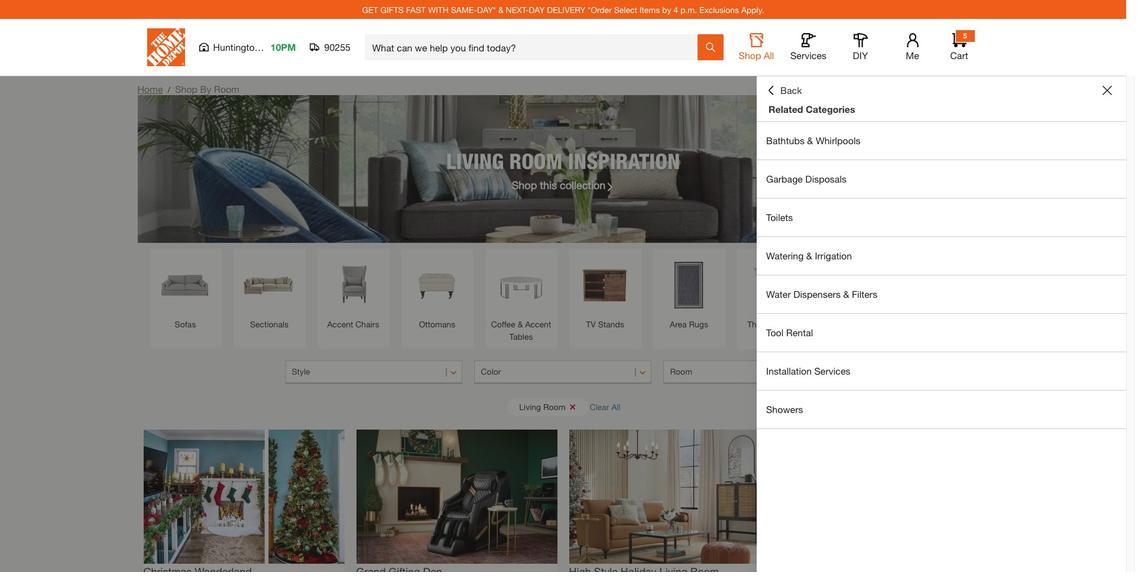 Task type: describe. For each thing, give the bounding box(es) containing it.
services button
[[790, 33, 828, 62]]

room button
[[664, 361, 841, 384]]

throw pillows
[[748, 319, 799, 329]]

& right day*
[[499, 4, 504, 14]]

feedback link image
[[1120, 200, 1136, 264]]

2 stretchy image image from the left
[[356, 430, 557, 564]]

living for living room inspiration
[[446, 148, 504, 174]]

installation services
[[767, 366, 851, 377]]

back
[[781, 85, 802, 96]]

same-
[[451, 4, 477, 14]]

style button
[[285, 361, 463, 384]]

& for bathtubs & whirlpools
[[808, 135, 814, 146]]

3 stretchy image image from the left
[[569, 430, 770, 564]]

shop this collection link
[[512, 177, 615, 193]]

sofas link
[[155, 255, 216, 331]]

tool rental
[[767, 327, 813, 338]]

accent chairs image
[[323, 255, 384, 315]]

showers link
[[757, 391, 1127, 429]]

area
[[670, 319, 687, 329]]

ottomans link
[[407, 255, 468, 331]]

accent inside the accent chairs link
[[327, 319, 353, 329]]

throw blankets image
[[827, 255, 887, 315]]

garbage disposals
[[767, 173, 847, 185]]

water dispensers & filters
[[767, 289, 878, 300]]

tv stands image
[[575, 255, 636, 315]]

4
[[674, 4, 678, 14]]

items
[[640, 4, 660, 14]]

fast
[[406, 4, 426, 14]]

bathtubs & whirlpools link
[[757, 122, 1127, 160]]

cart 5
[[951, 31, 969, 61]]

installation services link
[[757, 353, 1127, 390]]

living room button
[[508, 398, 588, 416]]

& for coffee & accent tables
[[518, 319, 523, 329]]

services inside services button
[[791, 50, 827, 61]]

categories
[[806, 104, 856, 115]]

90255
[[324, 41, 351, 53]]

huntington park
[[213, 41, 282, 53]]

showers
[[767, 404, 803, 415]]

irrigation
[[815, 250, 852, 261]]

1 stretchy image image from the left
[[143, 430, 345, 564]]

water
[[767, 289, 791, 300]]

living room
[[519, 402, 566, 412]]

tables
[[510, 332, 533, 342]]

services inside installation services link
[[815, 366, 851, 377]]

coffee
[[491, 319, 516, 329]]

toilets
[[767, 212, 793, 223]]

by
[[662, 4, 672, 14]]

watering & irrigation
[[767, 250, 852, 261]]

next-
[[506, 4, 529, 14]]

shop this collection
[[512, 178, 606, 191]]

accent inside coffee & accent tables
[[525, 319, 551, 329]]

color button
[[475, 361, 652, 384]]

style
[[292, 367, 310, 377]]

water dispensers & filters link
[[757, 276, 1127, 313]]

What can we help you find today? search field
[[372, 35, 697, 60]]

garbage disposals link
[[757, 160, 1127, 198]]

diy
[[853, 50, 868, 61]]

delivery
[[547, 4, 586, 14]]

garbage
[[767, 173, 803, 185]]

coffee & accent tables
[[491, 319, 551, 342]]

home / shop by room
[[138, 83, 239, 95]]

rugs
[[689, 319, 708, 329]]

back button
[[767, 85, 802, 96]]

area rugs image
[[659, 255, 719, 315]]

shop for shop all
[[739, 50, 761, 61]]

gifts
[[381, 4, 404, 14]]

sofas image
[[155, 255, 216, 315]]

cart
[[951, 50, 969, 61]]

get gifts fast with same-day* & next-day delivery *order select items by 4 p.m. exclusions apply.
[[362, 4, 764, 14]]

disposals
[[806, 173, 847, 185]]

diy button
[[842, 33, 880, 62]]

huntington
[[213, 41, 260, 53]]

accent chairs
[[327, 319, 379, 329]]

apply.
[[742, 4, 764, 14]]

me
[[906, 50, 920, 61]]

throw pillows link
[[743, 255, 803, 331]]

/
[[168, 85, 170, 95]]

clear all
[[590, 402, 621, 412]]

watering
[[767, 250, 804, 261]]

all for clear all
[[612, 402, 621, 412]]



Task type: locate. For each thing, give the bounding box(es) containing it.
shop down apply.
[[739, 50, 761, 61]]

tv stands
[[586, 319, 624, 329]]

1 vertical spatial services
[[815, 366, 851, 377]]

me button
[[894, 33, 932, 62]]

sectionals
[[250, 319, 289, 329]]

collection
[[560, 178, 606, 191]]

by
[[200, 83, 211, 95]]

all inside shop all button
[[764, 50, 774, 61]]

park
[[263, 41, 282, 53]]

& up tables at the left
[[518, 319, 523, 329]]

2 accent from the left
[[525, 319, 551, 329]]

with
[[428, 4, 449, 14]]

1 vertical spatial all
[[612, 402, 621, 412]]

shop all button
[[738, 33, 776, 62]]

related categories
[[769, 104, 856, 115]]

color
[[481, 367, 501, 377]]

select
[[614, 4, 637, 14]]

sofas
[[175, 319, 196, 329]]

1 accent from the left
[[327, 319, 353, 329]]

pillows
[[773, 319, 799, 329]]

1 vertical spatial living
[[519, 402, 541, 412]]

1 vertical spatial shop
[[175, 83, 198, 95]]

home
[[138, 83, 163, 95]]

clear all button
[[590, 396, 621, 418]]

exclusions
[[700, 4, 739, 14]]

toilets link
[[757, 199, 1127, 237]]

living
[[446, 148, 504, 174], [519, 402, 541, 412]]

room down color button
[[544, 402, 566, 412]]

& left filters
[[844, 289, 850, 300]]

0 horizontal spatial stretchy image image
[[143, 430, 345, 564]]

1 horizontal spatial all
[[764, 50, 774, 61]]

5
[[964, 31, 968, 40]]

tv stands link
[[575, 255, 636, 331]]

day
[[529, 4, 545, 14]]

installation
[[767, 366, 812, 377]]

1 horizontal spatial accent
[[525, 319, 551, 329]]

coffee & accent tables image
[[491, 255, 552, 315]]

*order
[[588, 4, 612, 14]]

room up this
[[510, 148, 563, 174]]

0 horizontal spatial accent
[[327, 319, 353, 329]]

clear
[[590, 402, 610, 412]]

& right bathtubs
[[808, 135, 814, 146]]

1 horizontal spatial stretchy image image
[[356, 430, 557, 564]]

1 horizontal spatial living
[[519, 402, 541, 412]]

sectionals link
[[239, 255, 300, 331]]

& left irrigation
[[807, 250, 813, 261]]

10pm
[[271, 41, 296, 53]]

& inside coffee & accent tables
[[518, 319, 523, 329]]

accent
[[327, 319, 353, 329], [525, 319, 551, 329]]

ottomans
[[419, 319, 456, 329]]

dispensers
[[794, 289, 841, 300]]

the home depot logo image
[[147, 28, 185, 66]]

living for living room
[[519, 402, 541, 412]]

shop left this
[[512, 178, 537, 191]]

all right clear
[[612, 402, 621, 412]]

0 horizontal spatial shop
[[175, 83, 198, 95]]

1 horizontal spatial shop
[[512, 178, 537, 191]]

home link
[[138, 83, 163, 95]]

0 horizontal spatial living
[[446, 148, 504, 174]]

living room inspiration
[[446, 148, 680, 174]]

stretchy image image
[[143, 430, 345, 564], [356, 430, 557, 564], [569, 430, 770, 564]]

menu containing bathtubs & whirlpools
[[757, 122, 1127, 429]]

0 vertical spatial shop
[[739, 50, 761, 61]]

stands
[[598, 319, 624, 329]]

room right by
[[214, 83, 239, 95]]

coffee & accent tables link
[[491, 255, 552, 343]]

inspiration
[[568, 148, 680, 174]]

shop inside shop all button
[[739, 50, 761, 61]]

&
[[499, 4, 504, 14], [808, 135, 814, 146], [807, 250, 813, 261], [844, 289, 850, 300], [518, 319, 523, 329]]

0 vertical spatial all
[[764, 50, 774, 61]]

2 horizontal spatial shop
[[739, 50, 761, 61]]

throw
[[748, 319, 771, 329]]

related
[[769, 104, 804, 115]]

shop all
[[739, 50, 774, 61]]

all for shop all
[[764, 50, 774, 61]]

curtains & drapes image
[[911, 255, 971, 315]]

ottomans image
[[407, 255, 468, 315]]

chairs
[[356, 319, 379, 329]]

tool rental link
[[757, 314, 1127, 352]]

sectionals image
[[239, 255, 300, 315]]

p.m.
[[681, 4, 697, 14]]

2 horizontal spatial stretchy image image
[[569, 430, 770, 564]]

area rugs
[[670, 319, 708, 329]]

shop for shop this collection
[[512, 178, 537, 191]]

get
[[362, 4, 378, 14]]

all
[[764, 50, 774, 61], [612, 402, 621, 412]]

area rugs link
[[659, 255, 719, 331]]

watering & irrigation link
[[757, 237, 1127, 275]]

services
[[791, 50, 827, 61], [815, 366, 851, 377]]

bathtubs
[[767, 135, 805, 146]]

throw pillows image
[[743, 255, 803, 315]]

0 horizontal spatial all
[[612, 402, 621, 412]]

all up back "button"
[[764, 50, 774, 61]]

room
[[214, 83, 239, 95], [510, 148, 563, 174], [670, 367, 693, 377], [544, 402, 566, 412]]

services up back
[[791, 50, 827, 61]]

rental
[[786, 327, 813, 338]]

this
[[540, 178, 557, 191]]

drawer close image
[[1103, 86, 1113, 95]]

tv
[[586, 319, 596, 329]]

tool
[[767, 327, 784, 338]]

0 vertical spatial services
[[791, 50, 827, 61]]

filters
[[852, 289, 878, 300]]

accent up tables at the left
[[525, 319, 551, 329]]

0 vertical spatial living
[[446, 148, 504, 174]]

shop inside shop this collection link
[[512, 178, 537, 191]]

room down area
[[670, 367, 693, 377]]

& for watering & irrigation
[[807, 250, 813, 261]]

menu
[[757, 122, 1127, 429]]

accent chairs link
[[323, 255, 384, 331]]

accent left the chairs
[[327, 319, 353, 329]]

all inside clear all button
[[612, 402, 621, 412]]

services right installation
[[815, 366, 851, 377]]

day*
[[477, 4, 496, 14]]

bathtubs & whirlpools
[[767, 135, 861, 146]]

90255 button
[[310, 41, 351, 53]]

2 vertical spatial shop
[[512, 178, 537, 191]]

living inside button
[[519, 402, 541, 412]]

shop
[[739, 50, 761, 61], [175, 83, 198, 95], [512, 178, 537, 191]]

shop right /
[[175, 83, 198, 95]]



Task type: vqa. For each thing, say whether or not it's contained in the screenshot.
make in 'All year long, The Home Depot has everything you need to make your home look its best inside and out. And when it comes to celebrating those extra special days, we have plenty of fun'
no



